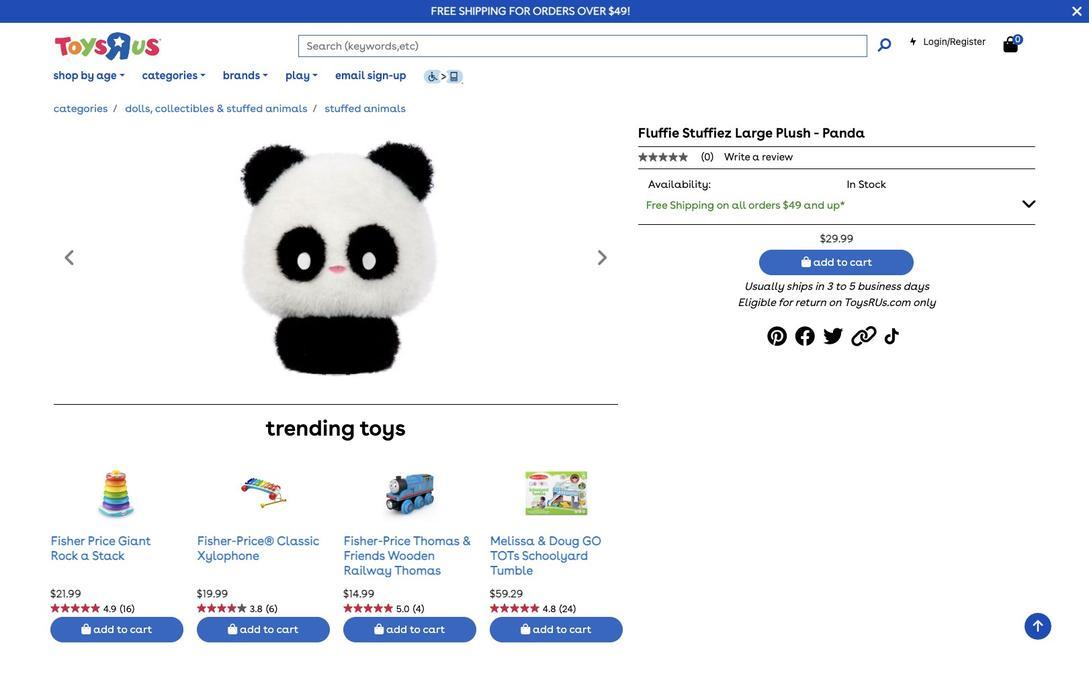 Task type: vqa. For each thing, say whether or not it's contained in the screenshot.
SCIENCE
no



Task type: describe. For each thing, give the bounding box(es) containing it.
free shipping on all orders $49 and up* button
[[638, 190, 1036, 219]]

railway
[[344, 564, 392, 578]]

4.9
[[103, 604, 117, 615]]

add to cart for fisher price giant rock a stack
[[91, 624, 152, 636]]

plush
[[776, 125, 811, 141]]

add to cart button for fisher-price® classic xylophone
[[197, 617, 330, 643]]

panda
[[822, 125, 865, 141]]

usually
[[745, 280, 784, 293]]

2 horizontal spatial shopping bag image
[[802, 257, 811, 268]]

-
[[814, 125, 819, 141]]

add to cart for fisher-price thomas & friends wooden railway thomas engine
[[384, 624, 445, 636]]

categories button
[[133, 59, 214, 93]]

free shipping on all orders $49 and up*
[[646, 199, 845, 212]]

play
[[286, 69, 310, 82]]

$29.99
[[820, 232, 854, 245]]

add to cart button down $29.99
[[760, 250, 914, 276]]

(0)
[[701, 151, 714, 163]]

stuffed animals
[[325, 102, 406, 115]]

brands
[[223, 69, 260, 82]]

email sign-up
[[335, 69, 406, 82]]

1 animals from the left
[[265, 102, 308, 115]]

add for melissa & doug go tots schoolyard tumble
[[533, 624, 554, 636]]

go
[[582, 535, 601, 549]]

create a pinterest pin for fluffie stuffiez large plush - panda image
[[768, 322, 791, 352]]

to for fisher-price® classic xylophone
[[263, 624, 274, 636]]

4.8
[[543, 604, 556, 615]]

& inside fisher-price thomas & friends wooden railway thomas engine $14.99
[[462, 535, 471, 549]]

shopping bag image for fisher-price thomas & friends wooden railway thomas engine
[[374, 624, 384, 635]]

0
[[1015, 34, 1021, 44]]

write
[[724, 151, 750, 163]]

dolls, collectibles & stuffed animals
[[125, 102, 308, 115]]

5
[[849, 280, 855, 293]]

availability:
[[648, 178, 711, 191]]

doug
[[549, 535, 580, 549]]

shopping bag image for melissa & doug go tots schoolyard tumble
[[521, 624, 530, 635]]

play button
[[277, 59, 327, 93]]

wooden
[[388, 549, 435, 563]]

price for stack
[[88, 535, 115, 549]]

fisher-price thomas & friends wooden railway thomas engine $14.99
[[343, 535, 471, 601]]

trending
[[266, 415, 355, 442]]

classic
[[277, 535, 319, 549]]

categories link
[[54, 102, 108, 115]]

free shipping for orders over $49!
[[431, 5, 631, 17]]

stock
[[859, 178, 887, 191]]

orders
[[749, 199, 781, 212]]

5.0
[[396, 604, 410, 615]]

(24)
[[560, 604, 576, 615]]

only
[[913, 296, 936, 309]]

0 horizontal spatial &
[[216, 102, 224, 115]]

add for fisher price giant rock a stack
[[93, 624, 114, 636]]

4.9 (16)
[[103, 604, 135, 615]]

fisher-price thomas & friends wooden railway thomas engine image
[[382, 461, 437, 528]]

0 vertical spatial thomas
[[413, 535, 460, 549]]

dolls,
[[125, 102, 153, 115]]

in stock
[[847, 178, 887, 191]]

to for fisher price giant rock a stack
[[117, 624, 127, 636]]

to down $29.99
[[837, 256, 848, 269]]

$49!
[[609, 5, 631, 17]]

return
[[795, 296, 826, 309]]

all
[[732, 199, 746, 212]]

(16)
[[120, 604, 135, 615]]

toysrus.com
[[844, 296, 911, 309]]

shop by age
[[53, 69, 117, 82]]

fluffie stuffiez large plush - panda image number null image
[[226, 125, 446, 394]]

cart for fisher-price thomas & friends wooden railway thomas engine
[[423, 624, 445, 636]]

trending toys
[[266, 415, 406, 442]]

add to cart for melissa & doug go tots schoolyard tumble
[[530, 624, 592, 636]]

giant
[[118, 535, 151, 549]]

a inside fisher price giant rock a stack
[[81, 549, 89, 563]]

tumble
[[490, 564, 533, 578]]

stuffed animals link
[[325, 102, 406, 115]]

fluffie stuffiez large plush - panda
[[638, 125, 865, 141]]

on inside free shipping on all orders $49 and up* dropdown button
[[717, 199, 729, 212]]

(6)
[[266, 604, 277, 615]]

categories for categories dropdown button
[[142, 69, 198, 82]]

login/register
[[924, 36, 986, 47]]

free
[[646, 199, 668, 212]]

$19.99
[[197, 588, 228, 601]]

add for fisher-price® classic xylophone
[[240, 624, 261, 636]]

and
[[804, 199, 825, 212]]

close button image
[[1073, 4, 1082, 19]]

fisher-price® classic xylophone image
[[236, 461, 291, 528]]

0 link
[[1004, 34, 1032, 53]]

login/register button
[[910, 35, 986, 48]]

free shipping for orders over $49! link
[[431, 5, 631, 17]]

4.8 (24)
[[543, 604, 576, 615]]

(4)
[[413, 604, 424, 615]]

dolls, collectibles & stuffed animals link
[[125, 102, 308, 115]]

melissa & doug go tots schoolyard tumble image
[[523, 461, 590, 528]]

3
[[827, 280, 833, 293]]

3.8 (6)
[[250, 604, 277, 615]]

tots
[[490, 549, 519, 563]]



Task type: locate. For each thing, give the bounding box(es) containing it.
price up stack
[[88, 535, 115, 549]]

a right the rock
[[81, 549, 89, 563]]

5.0 (4)
[[396, 604, 424, 615]]

xylophone
[[197, 549, 259, 563]]

animals
[[265, 102, 308, 115], [364, 102, 406, 115]]

melissa & doug go tots schoolyard tumble link
[[490, 535, 601, 578]]

0 horizontal spatial on
[[717, 199, 729, 212]]

1 horizontal spatial categories
[[142, 69, 198, 82]]

add for fisher-price thomas & friends wooden railway thomas engine
[[386, 624, 407, 636]]

0 horizontal spatial shopping bag image
[[228, 624, 237, 635]]

add to cart button down 4.8 (24)
[[490, 617, 623, 643]]

0 horizontal spatial shopping bag image
[[82, 624, 91, 635]]

2 animals from the left
[[364, 102, 406, 115]]

cart for fisher-price® classic xylophone
[[276, 624, 299, 636]]

add up in
[[814, 256, 834, 269]]

toys
[[360, 415, 406, 442]]

to inside usually ships in 3 to 5 business days eligible for return on toysrus.com only
[[835, 280, 846, 293]]

up
[[393, 69, 406, 82]]

write a review
[[724, 151, 793, 163]]

thomas down wooden
[[395, 564, 441, 578]]

shop by age button
[[45, 59, 133, 93]]

shop
[[53, 69, 78, 82]]

1 fisher- from the left
[[197, 535, 237, 549]]

categories down shop by age
[[54, 102, 108, 115]]

0 vertical spatial on
[[717, 199, 729, 212]]

add down the 5.0
[[386, 624, 407, 636]]

add
[[814, 256, 834, 269], [93, 624, 114, 636], [240, 624, 261, 636], [386, 624, 407, 636], [533, 624, 554, 636]]

1 horizontal spatial fisher-
[[344, 535, 383, 549]]

1 horizontal spatial on
[[829, 296, 842, 309]]

large
[[735, 125, 773, 141]]

Enter Keyword or Item No. search field
[[298, 35, 868, 57]]

$14.99
[[343, 588, 374, 601]]

3.8
[[250, 604, 263, 615]]

0 horizontal spatial fisher-
[[197, 535, 237, 549]]

1 horizontal spatial a
[[753, 151, 760, 163]]

to down (4)
[[410, 624, 420, 636]]

to for melissa & doug go tots schoolyard tumble
[[556, 624, 567, 636]]

on down 3
[[829, 296, 842, 309]]

0 vertical spatial categories
[[142, 69, 198, 82]]

on left all
[[717, 199, 729, 212]]

add down 4.9
[[93, 624, 114, 636]]

business
[[858, 280, 901, 293]]

fisher- inside fisher-price thomas & friends wooden railway thomas engine $14.99
[[344, 535, 383, 549]]

price inside fisher-price thomas & friends wooden railway thomas engine $14.99
[[383, 535, 410, 549]]

animals down play
[[265, 102, 308, 115]]

fisher-price thomas & friends wooden railway thomas engine link
[[344, 535, 471, 592]]

2 price from the left
[[383, 535, 410, 549]]

engine
[[344, 578, 382, 592]]

shopping bag image inside 0 link
[[1004, 36, 1018, 52]]

add to cart
[[811, 256, 872, 269], [91, 624, 152, 636], [237, 624, 299, 636], [384, 624, 445, 636], [530, 624, 592, 636]]

2 stuffed from the left
[[325, 102, 361, 115]]

on inside usually ships in 3 to 5 business days eligible for return on toysrus.com only
[[829, 296, 842, 309]]

add to cart button for melissa & doug go tots schoolyard tumble
[[490, 617, 623, 643]]

fisher price giant rock a stack
[[51, 535, 151, 563]]

over
[[577, 5, 606, 17]]

share fluffie stuffiez large plush - panda on facebook image
[[795, 322, 819, 352]]

share a link to fluffie stuffiez large plush - panda on twitter image
[[823, 322, 848, 352]]

fisher- for price®
[[197, 535, 237, 549]]

price for wooden
[[383, 535, 410, 549]]

categories up collectibles
[[142, 69, 198, 82]]

for
[[509, 5, 530, 17]]

animals down sign-
[[364, 102, 406, 115]]

categories for categories "link"
[[54, 102, 108, 115]]

add to cart button for fisher price giant rock a stack
[[50, 617, 183, 643]]

stuffed down email
[[325, 102, 361, 115]]

$21.99
[[50, 588, 81, 601]]

shopping bag image for fisher price giant rock a stack
[[82, 624, 91, 635]]

stack
[[92, 549, 125, 563]]

None search field
[[298, 35, 891, 57]]

stuffed down the brands "dropdown button"
[[227, 102, 263, 115]]

fisher-
[[197, 535, 237, 549], [344, 535, 383, 549]]

0 horizontal spatial stuffed
[[227, 102, 263, 115]]

& left "melissa"
[[462, 535, 471, 549]]

tiktok image
[[885, 322, 902, 352]]

categories
[[142, 69, 198, 82], [54, 102, 108, 115]]

cart down (24)
[[569, 624, 592, 636]]

add to cart button down 4.9 (16)
[[50, 617, 183, 643]]

$59.29
[[490, 588, 523, 601]]

menu bar
[[45, 52, 1089, 99]]

1 horizontal spatial shopping bag image
[[521, 624, 530, 635]]

fluffie
[[638, 125, 679, 141]]

schoolyard
[[522, 549, 588, 563]]

1 horizontal spatial animals
[[364, 102, 406, 115]]

price
[[88, 535, 115, 549], [383, 535, 410, 549]]

copy a link to fluffie stuffiez large plush - panda image
[[852, 322, 881, 352]]

this icon serves as a link to download the essential accessibility assistive technology app for individuals with physical disabilities. it is featured as part of our commitment to diversity and inclusion. image
[[424, 69, 464, 84]]

& right collectibles
[[216, 102, 224, 115]]

sign-
[[367, 69, 393, 82]]

in
[[847, 178, 856, 191]]

fisher- for price
[[344, 535, 383, 549]]

orders
[[533, 5, 575, 17]]

fisher price giant rock a stack image
[[89, 461, 144, 528]]

2 horizontal spatial shopping bag image
[[1004, 36, 1018, 52]]

cart for melissa & doug go tots schoolyard tumble
[[569, 624, 592, 636]]

a right write
[[753, 151, 760, 163]]

(0) button
[[638, 151, 724, 163]]

1 vertical spatial a
[[81, 549, 89, 563]]

to for fisher-price thomas & friends wooden railway thomas engine
[[410, 624, 420, 636]]

0 horizontal spatial a
[[81, 549, 89, 563]]

review
[[762, 151, 793, 163]]

to
[[837, 256, 848, 269], [835, 280, 846, 293], [117, 624, 127, 636], [263, 624, 274, 636], [410, 624, 420, 636], [556, 624, 567, 636]]

add to cart button for fisher-price thomas & friends wooden railway thomas engine
[[343, 617, 476, 643]]

fisher-price® classic xylophone link
[[197, 535, 319, 563]]

add to cart button down the 5.0 (4)
[[343, 617, 476, 643]]

brands button
[[214, 59, 277, 93]]

2 fisher- from the left
[[344, 535, 383, 549]]

to right 3
[[835, 280, 846, 293]]

0 vertical spatial a
[[753, 151, 760, 163]]

add to cart down 4.9 (16)
[[91, 624, 152, 636]]

melissa
[[490, 535, 535, 549]]

free
[[431, 5, 456, 17]]

menu bar containing shop by age
[[45, 52, 1089, 99]]

shipping
[[459, 5, 506, 17]]

stuffed
[[227, 102, 263, 115], [325, 102, 361, 115]]

price®
[[237, 535, 274, 549]]

1 horizontal spatial price
[[383, 535, 410, 549]]

1 horizontal spatial &
[[462, 535, 471, 549]]

1 price from the left
[[88, 535, 115, 549]]

to down (6)
[[263, 624, 274, 636]]

usually ships in 3 to 5 business days eligible for return on toysrus.com only
[[738, 280, 936, 309]]

add to cart down (4)
[[384, 624, 445, 636]]

melissa & doug go tots schoolyard tumble
[[490, 535, 601, 578]]

fisher- up friends
[[344, 535, 383, 549]]

add down 4.8
[[533, 624, 554, 636]]

1 horizontal spatial shopping bag image
[[374, 624, 384, 635]]

add to cart button down 3.8 (6)
[[197, 617, 330, 643]]

cart down (16)
[[130, 624, 152, 636]]

cart for fisher price giant rock a stack
[[130, 624, 152, 636]]

age
[[96, 69, 117, 82]]

write a review button
[[724, 151, 793, 163]]

in
[[815, 280, 824, 293]]

2 horizontal spatial &
[[538, 535, 546, 549]]

shopping bag image
[[802, 257, 811, 268], [82, 624, 91, 635], [374, 624, 384, 635]]

thomas
[[413, 535, 460, 549], [395, 564, 441, 578]]

add to cart for fisher-price® classic xylophone
[[237, 624, 299, 636]]

shopping bag image down '$59.29'
[[521, 624, 530, 635]]

cart down (6)
[[276, 624, 299, 636]]

shopping bag image right the 'login/register'
[[1004, 36, 1018, 52]]

toys r us image
[[54, 31, 161, 62]]

1 stuffed from the left
[[227, 102, 263, 115]]

stuffiez
[[682, 125, 732, 141]]

1 vertical spatial categories
[[54, 102, 108, 115]]

0 horizontal spatial animals
[[265, 102, 308, 115]]

shopping bag image
[[1004, 36, 1018, 52], [228, 624, 237, 635], [521, 624, 530, 635]]

add to cart down 4.8 (24)
[[530, 624, 592, 636]]

thomas up wooden
[[413, 535, 460, 549]]

& inside melissa & doug go tots schoolyard tumble
[[538, 535, 546, 549]]

fisher- up xylophone
[[197, 535, 237, 549]]

0 horizontal spatial categories
[[54, 102, 108, 115]]

cart up 5
[[850, 256, 872, 269]]

$49
[[783, 199, 802, 212]]

& up schoolyard
[[538, 535, 546, 549]]

friends
[[344, 549, 385, 563]]

fisher-price® classic xylophone
[[197, 535, 319, 563]]

add to cart down $29.99
[[811, 256, 872, 269]]

to down 4.8 (24)
[[556, 624, 567, 636]]

by
[[81, 69, 94, 82]]

0 horizontal spatial price
[[88, 535, 115, 549]]

price inside fisher price giant rock a stack
[[88, 535, 115, 549]]

days
[[904, 280, 929, 293]]

collectibles
[[155, 102, 214, 115]]

cart down (4)
[[423, 624, 445, 636]]

shipping
[[670, 199, 714, 212]]

eligible
[[738, 296, 776, 309]]

shopping bag image down the $19.99
[[228, 624, 237, 635]]

fisher
[[51, 535, 85, 549]]

categories inside dropdown button
[[142, 69, 198, 82]]

add down 3.8
[[240, 624, 261, 636]]

1 vertical spatial thomas
[[395, 564, 441, 578]]

for
[[779, 296, 793, 309]]

to down 4.9 (16)
[[117, 624, 127, 636]]

ships
[[786, 280, 812, 293]]

fisher- inside fisher-price® classic xylophone
[[197, 535, 237, 549]]

a
[[753, 151, 760, 163], [81, 549, 89, 563]]

1 horizontal spatial stuffed
[[325, 102, 361, 115]]

shopping bag image for fisher-price® classic xylophone
[[228, 624, 237, 635]]

1 vertical spatial on
[[829, 296, 842, 309]]

price up wooden
[[383, 535, 410, 549]]

add to cart down (6)
[[237, 624, 299, 636]]



